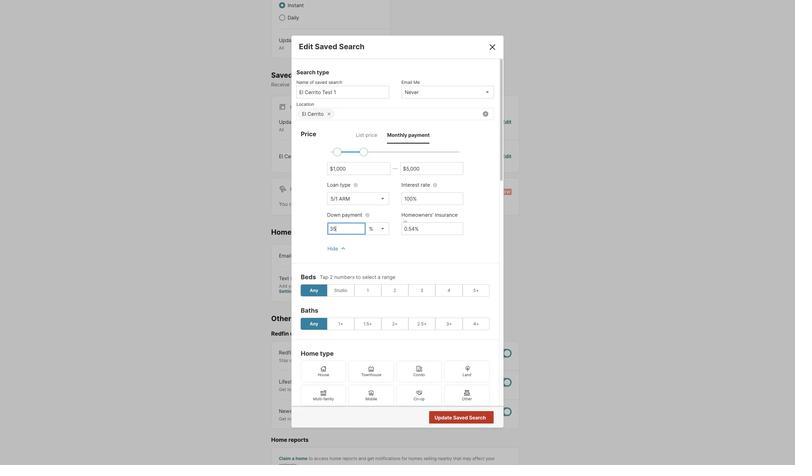 Task type: describe. For each thing, give the bounding box(es) containing it.
monthly
[[387, 132, 407, 138]]

to right up
[[296, 358, 300, 363]]

2 edit button from the top
[[502, 153, 512, 160]]

monthly payment
[[387, 132, 430, 138]]

1 update types all from the top
[[279, 37, 311, 51]]

3 checkbox
[[408, 285, 436, 297]]

redfin news stay up to date on redfin's tools and features, how to buy or sell a home, and connect with an agent.
[[279, 350, 486, 363]]

account settings link
[[279, 284, 353, 294]]

1 inside "checkbox"
[[367, 288, 369, 293]]

arm
[[339, 196, 350, 202]]

text (sms)
[[279, 276, 305, 282]]

co-
[[414, 397, 420, 402]]

select
[[362, 274, 376, 281]]

type for search type
[[317, 69, 329, 76]]

0 vertical spatial update
[[279, 37, 296, 43]]

real
[[365, 417, 373, 422]]

edit for second edit 'button'
[[502, 153, 512, 160]]

connect
[[439, 358, 456, 363]]

0 horizontal spatial reports
[[288, 437, 309, 444]]

Name of saved search text field
[[299, 89, 386, 95]]

a inside redfin news stay up to date on redfin's tools and features, how to buy or sell a home, and connect with an agent.
[[412, 358, 415, 363]]

1   text field from the left
[[330, 226, 363, 232]]

estate
[[374, 417, 387, 422]]

location
[[296, 102, 314, 107]]

tap 2 numbers to select a range
[[320, 274, 395, 281]]

0 vertical spatial option group
[[300, 285, 490, 297]]

co-op
[[414, 397, 425, 402]]

email for email me
[[401, 80, 412, 85]]

no
[[461, 415, 468, 422]]

in inside newsletter from my agent get notified about the latest trends in the real estate market from your local redfin agent.
[[352, 417, 356, 422]]

news
[[295, 350, 308, 356]]

sell
[[404, 358, 411, 363]]

claim a home link
[[279, 456, 308, 462]]

to inside edit saved search dialog
[[356, 274, 361, 281]]

receive
[[271, 82, 290, 88]]

rent
[[301, 186, 314, 192]]

filters.
[[412, 82, 427, 88]]

homes
[[409, 456, 422, 462]]

redfin updates
[[271, 331, 313, 337]]

2 checkbox
[[381, 285, 408, 297]]

2 types from the top
[[298, 119, 311, 125]]

1 types from the top
[[298, 37, 311, 43]]

minimum price slider
[[333, 148, 342, 156]]

2 the from the left
[[357, 417, 364, 422]]

location element
[[296, 99, 491, 108]]

insights,
[[298, 387, 315, 393]]

Condo checkbox
[[396, 361, 442, 383]]

2.5+
[[417, 322, 427, 327]]

search inside dialog
[[328, 80, 342, 85]]

Multi-family checkbox
[[301, 385, 346, 407]]

3+
[[446, 322, 452, 327]]

get inside newsletter from my agent get notified about the latest trends in the real estate market from your local redfin agent.
[[279, 417, 286, 422]]

or
[[399, 358, 403, 363]]

account settings
[[279, 284, 353, 294]]

redfin's
[[318, 358, 334, 363]]

Enter min text field
[[330, 166, 387, 172]]

Mobile checkbox
[[349, 385, 394, 407]]

design
[[387, 387, 401, 393]]

option group for home type
[[301, 361, 490, 407]]

notifications inside saved searches receive timely notifications based on your preferred search filters.
[[307, 82, 335, 88]]

loan
[[327, 182, 339, 188]]

1 checkbox
[[354, 285, 381, 297]]

results
[[469, 415, 485, 422]]

saved
[[315, 80, 327, 85]]

payment for monthly payment
[[408, 132, 430, 138]]

cerrito for el cerrito test 1
[[284, 153, 301, 160]]

updates
[[290, 331, 313, 337]]

home,
[[416, 358, 429, 363]]

1 all from the top
[[279, 45, 284, 51]]

and right home, in the right bottom of the page
[[430, 358, 438, 363]]

rentals
[[400, 201, 416, 207]]

selling
[[424, 456, 437, 462]]

1 the from the left
[[317, 417, 324, 422]]

edit saved search element
[[299, 42, 481, 51]]

may
[[463, 456, 471, 462]]

House checkbox
[[301, 361, 346, 383]]

option group for baths
[[300, 318, 490, 330]]

1.5+ radio
[[354, 318, 381, 330]]

to left buy
[[385, 358, 389, 363]]

any for 1+
[[310, 322, 318, 327]]

style
[[367, 387, 377, 393]]

home type
[[301, 350, 334, 358]]

stay
[[279, 358, 288, 363]]

any for studio
[[310, 288, 318, 293]]

home for home type
[[301, 350, 319, 358]]

tips,
[[357, 387, 366, 393]]

2 inside 2 checkbox
[[394, 288, 396, 293]]

baths
[[301, 307, 318, 315]]

and inside to access home reports and get notifications for homes selling nearby that may affect your estimate.
[[358, 456, 366, 462]]

  text field
[[404, 196, 460, 202]]

4+ radio
[[463, 318, 490, 330]]

saved inside button
[[453, 415, 468, 421]]

2+ radio
[[381, 318, 408, 330]]

Co-op checkbox
[[396, 385, 442, 407]]

saved inside saved searches receive timely notifications based on your preferred search filters.
[[271, 71, 293, 80]]

—
[[393, 166, 398, 172]]

email me element
[[401, 76, 491, 86]]

about
[[304, 417, 316, 422]]

for for searching
[[392, 201, 399, 207]]

redfin for redfin updates
[[271, 331, 289, 337]]

newsletter from my agent get notified about the latest trends in the real estate market from your local redfin agent.
[[279, 409, 462, 422]]

list box inside edit saved search dialog
[[401, 86, 494, 99]]

1 vertical spatial from
[[403, 417, 413, 422]]

email me
[[401, 80, 420, 85]]

timely
[[291, 82, 305, 88]]

name
[[296, 80, 308, 85]]

emails
[[293, 315, 316, 323]]

preferred
[[372, 82, 393, 88]]

market
[[388, 417, 402, 422]]

latest
[[325, 417, 337, 422]]

redfin for redfin news stay up to date on redfin's tools and features, how to buy or sell a home, and connect with an agent.
[[279, 350, 294, 356]]

that
[[453, 456, 462, 462]]

newsletter
[[279, 409, 305, 415]]

0 vertical spatial 1
[[313, 153, 316, 160]]

while
[[354, 201, 367, 207]]

to access home reports and get notifications for homes selling nearby that may affect your estimate.
[[279, 456, 495, 466]]

notified
[[287, 417, 303, 422]]

tours
[[293, 228, 312, 237]]

numbers
[[334, 274, 355, 281]]

email for email
[[279, 253, 291, 259]]

0 vertical spatial 2
[[330, 274, 333, 281]]

Townhouse checkbox
[[349, 361, 394, 383]]

affect
[[472, 456, 485, 462]]

local inside lifestyle & tips get local insights, home improvement tips, style and design resources.
[[287, 387, 297, 393]]

search for update saved search
[[469, 415, 486, 421]]

2 all from the top
[[279, 127, 284, 132]]

price
[[301, 130, 316, 138]]

homeowners'
[[401, 212, 433, 218]]

none search field inside edit saved search dialog
[[334, 108, 494, 121]]

other for other
[[462, 397, 472, 402]]

1 vertical spatial searches
[[331, 201, 353, 207]]

notifications inside to access home reports and get notifications for homes selling nearby that may affect your estimate.
[[375, 456, 401, 462]]

loan type
[[327, 182, 350, 188]]

Enter max text field
[[403, 166, 460, 172]]

mobile
[[365, 397, 377, 402]]

4+
[[473, 322, 479, 327]]

edit for edit saved search
[[299, 42, 313, 51]]

(sms)
[[290, 276, 305, 282]]

studio
[[334, 288, 347, 293]]

date
[[301, 358, 310, 363]]

3
[[421, 288, 423, 293]]

price
[[366, 132, 377, 138]]

land
[[463, 373, 471, 378]]

for for for rent
[[290, 186, 300, 192]]

your inside saved searches receive timely notifications based on your preferred search filters.
[[360, 82, 370, 88]]

search type
[[296, 69, 329, 76]]



Task type: locate. For each thing, give the bounding box(es) containing it.
for for for sale
[[290, 104, 300, 110]]

for
[[392, 201, 399, 207], [402, 456, 407, 462]]

0 vertical spatial get
[[279, 387, 286, 393]]

reports left the get
[[342, 456, 357, 462]]

1 down select
[[367, 288, 369, 293]]

nearby
[[438, 456, 452, 462]]

sale
[[301, 104, 314, 110]]

1 horizontal spatial from
[[403, 417, 413, 422]]

your up settings
[[288, 284, 298, 289]]

1 vertical spatial edit button
[[502, 153, 512, 160]]

update types all down the daily
[[279, 37, 311, 51]]

1 vertical spatial cerrito
[[284, 153, 301, 160]]

1 horizontal spatial for
[[402, 456, 407, 462]]

0 horizontal spatial on
[[311, 358, 317, 363]]

payment right monthly
[[408, 132, 430, 138]]

1 horizontal spatial reports
[[342, 456, 357, 462]]

hide button
[[327, 241, 347, 254]]

1 vertical spatial get
[[279, 417, 286, 422]]

1 vertical spatial local
[[424, 417, 434, 422]]

maximum price slider
[[360, 148, 368, 156]]

1 vertical spatial for
[[290, 186, 300, 192]]

0 vertical spatial for
[[392, 201, 399, 207]]

number
[[313, 284, 329, 289]]

1 horizontal spatial el
[[302, 111, 306, 117]]

search up name of saved search text field
[[328, 80, 342, 85]]

and right style
[[378, 387, 386, 393]]

notifications
[[307, 82, 335, 88], [375, 456, 401, 462]]

redfin inside redfin news stay up to date on redfin's tools and features, how to buy or sell a home, and connect with an agent.
[[279, 350, 294, 356]]

cerrito left the test
[[284, 153, 301, 160]]

.
[[416, 201, 417, 207]]

0 horizontal spatial a
[[292, 456, 295, 462]]

1 right the test
[[313, 153, 316, 160]]

2 any from the top
[[310, 322, 318, 327]]

1 horizontal spatial on
[[353, 82, 358, 88]]

agent. inside newsletter from my agent get notified about the latest trends in the real estate market from your local redfin agent.
[[449, 417, 462, 422]]

1 horizontal spatial home
[[317, 387, 328, 393]]

tap
[[320, 274, 328, 281]]

2 vertical spatial edit
[[502, 153, 512, 160]]

list price
[[356, 132, 377, 138]]

your inside to access home reports and get notifications for homes selling nearby that may affect your estimate.
[[486, 456, 495, 462]]

for inside to access home reports and get notifications for homes selling nearby that may affect your estimate.
[[402, 456, 407, 462]]

for left rent
[[290, 186, 300, 192]]

on for searches
[[353, 82, 358, 88]]

1 vertical spatial type
[[340, 182, 350, 188]]

1 horizontal spatial notifications
[[375, 456, 401, 462]]

0 vertical spatial agent.
[[473, 358, 486, 363]]

2 horizontal spatial home
[[330, 456, 341, 462]]

0 horizontal spatial home
[[296, 456, 308, 462]]

any
[[310, 288, 318, 293], [310, 322, 318, 327]]

el cerrito
[[302, 111, 324, 117]]

el for el cerrito
[[302, 111, 306, 117]]

reports up claim a home link
[[288, 437, 309, 444]]

and
[[347, 358, 354, 363], [430, 358, 438, 363], [378, 387, 386, 393], [358, 456, 366, 462]]

1 horizontal spatial search
[[395, 82, 411, 88]]

on down home type
[[311, 358, 317, 363]]

0 vertical spatial in
[[330, 284, 333, 289]]

interest rate
[[401, 182, 430, 188]]

Instant radio
[[279, 2, 285, 8]]

for left homes
[[402, 456, 407, 462]]

1 horizontal spatial email
[[401, 80, 412, 85]]

list box
[[401, 86, 494, 99]]

0 horizontal spatial search
[[328, 80, 342, 85]]

1
[[313, 153, 316, 160], [367, 288, 369, 293]]

2 vertical spatial redfin
[[435, 417, 448, 422]]

1 get from the top
[[279, 387, 286, 393]]

cerrito for el cerrito
[[308, 111, 324, 117]]

no results
[[461, 415, 485, 422]]

home tours
[[271, 228, 312, 237]]

update types all down for sale
[[279, 119, 311, 132]]

1 vertical spatial redfin
[[279, 350, 294, 356]]

cerrito down sale
[[308, 111, 324, 117]]

1+ radio
[[327, 318, 354, 330]]

1 horizontal spatial the
[[357, 417, 364, 422]]

searching
[[368, 201, 391, 207]]

home right access at the left bottom
[[330, 456, 341, 462]]

0 horizontal spatial agent.
[[449, 417, 462, 422]]

your left preferred
[[360, 82, 370, 88]]

Studio checkbox
[[327, 285, 354, 297]]

get inside lifestyle & tips get local insights, home improvement tips, style and design resources.
[[279, 387, 286, 393]]

payment down you can create saved searches while searching for rentals .
[[342, 212, 362, 218]]

1 vertical spatial on
[[311, 358, 317, 363]]

types down the daily
[[298, 37, 311, 43]]

0 vertical spatial cerrito
[[308, 111, 324, 117]]

redfin inside newsletter from my agent get notified about the latest trends in the real estate market from your local redfin agent.
[[435, 417, 448, 422]]

and left the get
[[358, 456, 366, 462]]

types down "el cerrito"
[[298, 119, 311, 125]]

multi-family
[[313, 397, 334, 402]]

1 vertical spatial update
[[279, 119, 296, 125]]

list price element
[[356, 126, 377, 144]]

Any radio
[[300, 318, 328, 330]]

update inside button
[[435, 415, 452, 421]]

get
[[367, 456, 374, 462]]

the
[[317, 417, 324, 422], [357, 417, 364, 422]]

name of saved search element
[[296, 76, 386, 86]]

  text field
[[330, 226, 363, 232], [404, 226, 460, 232]]

1 horizontal spatial in
[[352, 417, 356, 422]]

up
[[289, 358, 294, 363]]

searches up down payment
[[331, 201, 353, 207]]

beds
[[301, 274, 316, 281]]

0 vertical spatial edit
[[299, 42, 313, 51]]

email
[[401, 80, 412, 85], [279, 253, 291, 259]]

notifications down search type
[[307, 82, 335, 88]]

of
[[310, 80, 314, 85]]

add
[[279, 284, 287, 289]]

1 vertical spatial email
[[279, 253, 291, 259]]

on inside saved searches receive timely notifications based on your preferred search filters.
[[353, 82, 358, 88]]

0 vertical spatial types
[[298, 37, 311, 43]]

searches up of
[[294, 71, 327, 80]]

to left access at the left bottom
[[309, 456, 313, 462]]

1 vertical spatial 2
[[394, 288, 396, 293]]

Any checkbox
[[300, 285, 328, 297]]

type right loan
[[340, 182, 350, 188]]

1 vertical spatial reports
[[342, 456, 357, 462]]

multi-
[[313, 397, 323, 402]]

email up text
[[279, 253, 291, 259]]

0 horizontal spatial 1
[[313, 153, 316, 160]]

a inside dialog
[[378, 274, 381, 281]]

edit button
[[502, 119, 512, 133], [502, 153, 512, 160]]

claim
[[279, 456, 291, 462]]

to inside to access home reports and get notifications for homes selling nearby that may affect your estimate.
[[309, 456, 313, 462]]

buy
[[390, 358, 398, 363]]

&
[[300, 379, 303, 386]]

1 vertical spatial other
[[462, 397, 472, 402]]

instant
[[288, 2, 304, 8]]

0 vertical spatial reports
[[288, 437, 309, 444]]

get down lifestyle
[[279, 387, 286, 393]]

access
[[314, 456, 328, 462]]

home inside lifestyle & tips get local insights, home improvement tips, style and design resources.
[[317, 387, 328, 393]]

get down newsletter
[[279, 417, 286, 422]]

down payment
[[327, 212, 362, 218]]

2 get from the top
[[279, 417, 286, 422]]

type for home type
[[320, 350, 334, 358]]

el inside edit saved search dialog
[[302, 111, 306, 117]]

2 horizontal spatial search
[[469, 415, 486, 421]]

type up the redfin's
[[320, 350, 334, 358]]

update left no
[[435, 415, 452, 421]]

2   text field from the left
[[404, 226, 460, 232]]

0 vertical spatial from
[[306, 409, 317, 415]]

to
[[356, 274, 361, 281], [296, 358, 300, 363], [385, 358, 389, 363], [309, 456, 313, 462]]

homeowners' insurance
[[401, 212, 458, 218]]

redfin down other emails
[[271, 331, 289, 337]]

0 horizontal spatial for
[[392, 201, 399, 207]]

tools
[[335, 358, 345, 363]]

home inside to access home reports and get notifications for homes selling nearby that may affect your estimate.
[[330, 456, 341, 462]]

0 vertical spatial searches
[[294, 71, 327, 80]]

in left studio
[[330, 284, 333, 289]]

1 vertical spatial edit
[[502, 119, 512, 125]]

home for home reports
[[271, 437, 287, 444]]

local down lifestyle
[[287, 387, 297, 393]]

option group
[[300, 285, 490, 297], [300, 318, 490, 330], [301, 361, 490, 407]]

update types all
[[279, 37, 311, 51], [279, 119, 311, 132]]

and inside lifestyle & tips get local insights, home improvement tips, style and design resources.
[[378, 387, 386, 393]]

0 horizontal spatial el
[[279, 153, 283, 160]]

home up date
[[301, 350, 319, 358]]

agent
[[327, 409, 340, 415]]

edit inside edit saved search dialog
[[299, 42, 313, 51]]

0 vertical spatial any
[[310, 288, 318, 293]]

0 horizontal spatial search
[[296, 69, 316, 76]]

search for edit saved search
[[339, 42, 365, 51]]

home for to access home reports and get notifications for homes selling nearby that may affect your estimate.
[[330, 456, 341, 462]]

estimate.
[[279, 463, 298, 466]]

the down the my
[[317, 417, 324, 422]]

0 horizontal spatial from
[[306, 409, 317, 415]]

features,
[[356, 358, 374, 363]]

trends
[[338, 417, 351, 422]]

local inside newsletter from my agent get notified about the latest trends in the real estate market from your local redfin agent.
[[424, 417, 434, 422]]

hide
[[327, 246, 338, 252]]

search inside update saved search button
[[469, 415, 486, 421]]

your
[[360, 82, 370, 88], [288, 284, 298, 289], [414, 417, 423, 422], [486, 456, 495, 462]]

family
[[323, 397, 334, 402]]

list
[[356, 132, 364, 138]]

2 vertical spatial search
[[469, 415, 486, 421]]

1 vertical spatial update types all
[[279, 119, 311, 132]]

0 horizontal spatial 2
[[330, 274, 333, 281]]

el left the test
[[279, 153, 283, 160]]

0 horizontal spatial local
[[287, 387, 297, 393]]

2 horizontal spatial a
[[412, 358, 415, 363]]

search
[[328, 80, 342, 85], [395, 82, 411, 88]]

you
[[279, 201, 288, 207]]

0 vertical spatial type
[[317, 69, 329, 76]]

0 vertical spatial on
[[353, 82, 358, 88]]

for rent
[[290, 186, 314, 192]]

None search field
[[334, 108, 494, 121]]

home left tours
[[271, 228, 292, 237]]

get
[[279, 387, 286, 393], [279, 417, 286, 422]]

how
[[375, 358, 383, 363]]

0 vertical spatial other
[[271, 315, 291, 323]]

for for notifications
[[402, 456, 407, 462]]

0 horizontal spatial searches
[[294, 71, 327, 80]]

1 vertical spatial agent.
[[449, 417, 462, 422]]

notifications right the get
[[375, 456, 401, 462]]

option group containing house
[[301, 361, 490, 407]]

2+
[[392, 322, 398, 327]]

1 horizontal spatial a
[[378, 274, 381, 281]]

1 any from the top
[[310, 288, 318, 293]]

type for loan type
[[340, 182, 350, 188]]

0 vertical spatial redfin
[[271, 331, 289, 337]]

1 horizontal spatial 2
[[394, 288, 396, 293]]

3+ radio
[[436, 318, 463, 330]]

0 vertical spatial el
[[302, 111, 306, 117]]

home for claim a home
[[296, 456, 308, 462]]

on for news
[[311, 358, 317, 363]]

2 vertical spatial type
[[320, 350, 334, 358]]

for left rentals
[[392, 201, 399, 207]]

home up estimate.
[[296, 456, 308, 462]]

2 vertical spatial update
[[435, 415, 452, 421]]

in right trends
[[352, 417, 356, 422]]

0 vertical spatial home
[[271, 228, 292, 237]]

clear input button
[[483, 111, 488, 117]]

other
[[271, 315, 291, 323], [462, 397, 472, 402]]

local
[[287, 387, 297, 393], [424, 417, 434, 422]]

home for home tours
[[271, 228, 292, 237]]

account
[[335, 284, 353, 289]]

interest
[[401, 182, 419, 188]]

1 vertical spatial search
[[296, 69, 316, 76]]

reports inside to access home reports and get notifications for homes selling nearby that may affect your estimate.
[[342, 456, 357, 462]]

payment for down payment
[[342, 212, 362, 218]]

1 vertical spatial all
[[279, 127, 284, 132]]

Other checkbox
[[444, 385, 490, 407]]

0 vertical spatial email
[[401, 80, 412, 85]]

4 checkbox
[[436, 285, 463, 297]]

0 vertical spatial search
[[339, 42, 365, 51]]

from
[[306, 409, 317, 415], [403, 417, 413, 422]]

  text field down down payment
[[330, 226, 363, 232]]

1 for from the top
[[290, 104, 300, 110]]

update down for sale
[[279, 119, 296, 125]]

improvement
[[329, 387, 356, 393]]

claim a home
[[279, 456, 308, 462]]

0 vertical spatial update types all
[[279, 37, 311, 51]]

in
[[330, 284, 333, 289], [352, 417, 356, 422]]

home up claim
[[271, 437, 287, 444]]

local down op
[[424, 417, 434, 422]]

other inside checkbox
[[462, 397, 472, 402]]

1 vertical spatial home
[[301, 350, 319, 358]]

0 horizontal spatial other
[[271, 315, 291, 323]]

1 horizontal spatial searches
[[331, 201, 353, 207]]

other emails
[[271, 315, 316, 323]]

your down co-op
[[414, 417, 423, 422]]

email inside edit saved search dialog
[[401, 80, 412, 85]]

lifestyle
[[279, 379, 299, 386]]

0 horizontal spatial in
[[330, 284, 333, 289]]

redfin up stay
[[279, 350, 294, 356]]

for sale
[[290, 104, 314, 110]]

el for el cerrito test 1
[[279, 153, 283, 160]]

can
[[289, 201, 298, 207]]

5+
[[473, 288, 479, 293]]

your right affect
[[486, 456, 495, 462]]

5/1
[[331, 196, 338, 202]]

2.5+ radio
[[408, 318, 436, 330]]

0 vertical spatial all
[[279, 45, 284, 51]]

0 vertical spatial for
[[290, 104, 300, 110]]

1 vertical spatial option group
[[300, 318, 490, 330]]

name of saved search
[[296, 80, 342, 85]]

0 vertical spatial edit button
[[502, 119, 512, 133]]

0 horizontal spatial the
[[317, 417, 324, 422]]

5+ checkbox
[[463, 285, 490, 297]]

2 right 'tap'
[[330, 274, 333, 281]]

2 vertical spatial home
[[271, 437, 287, 444]]

1 horizontal spatial   text field
[[404, 226, 460, 232]]

0 horizontal spatial email
[[279, 253, 291, 259]]

searches inside saved searches receive timely notifications based on your preferred search filters.
[[294, 71, 327, 80]]

edit for first edit 'button' from the top of the page
[[502, 119, 512, 125]]

Land checkbox
[[444, 361, 490, 383]]

a up estimate.
[[292, 456, 295, 462]]

Daily radio
[[279, 15, 285, 21]]

other up redfin updates
[[271, 315, 291, 323]]

other for other emails
[[271, 315, 291, 323]]

email left me on the top
[[401, 80, 412, 85]]

agent. inside redfin news stay up to date on redfin's tools and features, how to buy or sell a home, and connect with an agent.
[[473, 358, 486, 363]]

redfin left no
[[435, 417, 448, 422]]

cerrito inside edit saved search dialog
[[308, 111, 324, 117]]

0 vertical spatial notifications
[[307, 82, 335, 88]]

None checkbox
[[363, 275, 383, 284], [492, 349, 512, 358], [492, 379, 512, 387], [492, 408, 512, 417], [363, 275, 383, 284], [492, 349, 512, 358], [492, 379, 512, 387], [492, 408, 512, 417]]

type up saved
[[317, 69, 329, 76]]

a left range
[[378, 274, 381, 281]]

2 update types all from the top
[[279, 119, 311, 132]]

1 vertical spatial a
[[412, 358, 415, 363]]

update down daily radio
[[279, 37, 296, 43]]

other up no
[[462, 397, 472, 402]]

0 horizontal spatial cerrito
[[284, 153, 301, 160]]

lifestyle & tips get local insights, home improvement tips, style and design resources.
[[279, 379, 423, 393]]

add your phone number in
[[279, 284, 335, 289]]

from up about
[[306, 409, 317, 415]]

1 horizontal spatial cerrito
[[308, 111, 324, 117]]

all down daily radio
[[279, 45, 284, 51]]

a
[[378, 274, 381, 281], [412, 358, 415, 363], [292, 456, 295, 462]]

1 vertical spatial in
[[352, 417, 356, 422]]

  text field down homeowners' insurance
[[404, 226, 460, 232]]

from right market at the bottom
[[403, 417, 413, 422]]

daily
[[288, 15, 299, 21]]

to left select
[[356, 274, 361, 281]]

search left me on the top
[[395, 82, 411, 88]]

the left "real"
[[357, 417, 364, 422]]

an
[[467, 358, 472, 363]]

all left price
[[279, 127, 284, 132]]

search inside saved searches receive timely notifications based on your preferred search filters.
[[395, 82, 411, 88]]

range
[[382, 274, 395, 281]]

0 vertical spatial a
[[378, 274, 381, 281]]

your inside newsletter from my agent get notified about the latest trends in the real estate market from your local redfin agent.
[[414, 417, 423, 422]]

1 horizontal spatial payment
[[408, 132, 430, 138]]

monthly payment element
[[387, 126, 430, 144]]

1 edit button from the top
[[502, 119, 512, 133]]

saved searches receive timely notifications based on your preferred search filters.
[[271, 71, 427, 88]]

for
[[290, 104, 300, 110], [290, 186, 300, 192]]

home up multi-family
[[317, 387, 328, 393]]

2 down range
[[394, 288, 396, 293]]

2
[[330, 274, 333, 281], [394, 288, 396, 293]]

on right based
[[353, 82, 358, 88]]

remove el cerrito image
[[327, 112, 331, 116]]

edit saved search dialog
[[291, 36, 504, 466]]

el down for sale
[[302, 111, 306, 117]]

update
[[279, 37, 296, 43], [279, 119, 296, 125], [435, 415, 452, 421]]

me
[[414, 80, 420, 85]]

a right the sell
[[412, 358, 415, 363]]

and right tools
[[347, 358, 354, 363]]

0 horizontal spatial payment
[[342, 212, 362, 218]]

home inside edit saved search dialog
[[301, 350, 319, 358]]

payment inside monthly payment element
[[408, 132, 430, 138]]

2 for from the top
[[290, 186, 300, 192]]

on inside redfin news stay up to date on redfin's tools and features, how to buy or sell a home, and connect with an agent.
[[311, 358, 317, 363]]

for left sale
[[290, 104, 300, 110]]

no results button
[[454, 412, 493, 425]]

1 vertical spatial payment
[[342, 212, 362, 218]]



Task type: vqa. For each thing, say whether or not it's contained in the screenshot.


